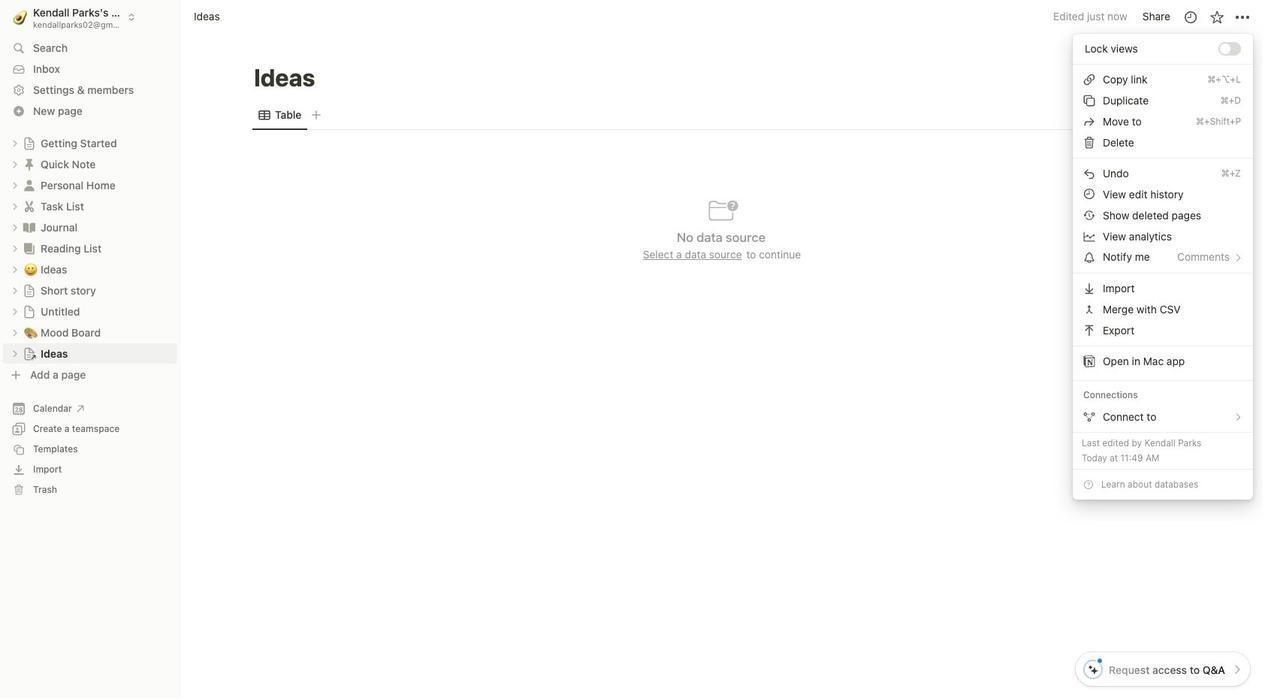 Task type: vqa. For each thing, say whether or not it's contained in the screenshot.
updates icon
yes



Task type: locate. For each thing, give the bounding box(es) containing it.
updates image
[[1183, 9, 1198, 24]]

tab list
[[252, 100, 1190, 130]]

tab
[[252, 105, 308, 126]]

menu
[[1073, 33, 1253, 432]]



Task type: describe. For each thing, give the bounding box(es) containing it.
favorite image
[[1209, 9, 1225, 24]]

🥑 image
[[13, 8, 27, 27]]



